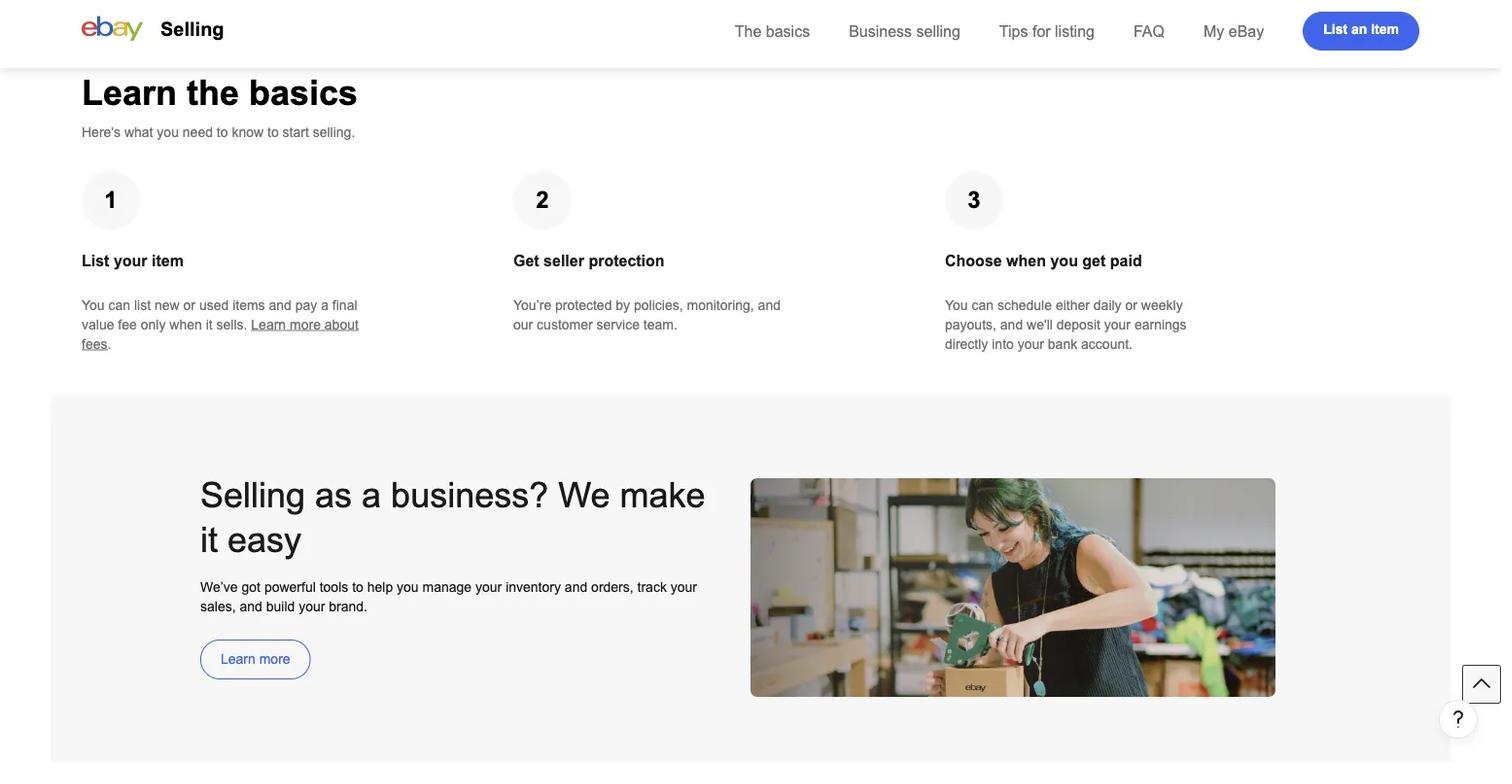 Task type: vqa. For each thing, say whether or not it's contained in the screenshot.
Past to the middle
no



Task type: describe. For each thing, give the bounding box(es) containing it.
you're
[[513, 297, 551, 313]]

3
[[968, 187, 981, 213]]

1 horizontal spatial to
[[267, 124, 279, 140]]

track
[[637, 579, 667, 594]]

we've got powerful tools to help you manage your inventory and orders, track your sales, and build your brand.
[[200, 579, 697, 614]]

team.
[[643, 317, 677, 332]]

inventory
[[506, 579, 561, 594]]

you for 1
[[82, 297, 105, 313]]

tips for listing
[[999, 22, 1095, 40]]

selling.
[[313, 124, 355, 140]]

list your item
[[82, 252, 184, 269]]

sales,
[[200, 599, 236, 614]]

used
[[199, 297, 229, 313]]

help, opens dialogs image
[[1449, 709, 1468, 729]]

powerful
[[264, 579, 316, 594]]

make
[[620, 475, 705, 514]]

a inside selling as a business? we make it easy
[[362, 475, 381, 514]]

my
[[1204, 22, 1224, 40]]

choose
[[945, 252, 1002, 269]]

pay
[[295, 297, 317, 313]]

and inside the you can schedule either daily or weekly payouts, and we'll deposit your earnings directly into your bank account.
[[1000, 317, 1023, 332]]

more for learn more
[[259, 652, 290, 667]]

it inside you can list new or used items and pay a final value fee only when it sells.
[[206, 317, 213, 332]]

more for learn more about fees
[[290, 317, 321, 332]]

to for the
[[217, 124, 228, 140]]

fees
[[82, 336, 107, 351]]

you're protected by policies, monitoring, and our customer service team.
[[513, 297, 781, 332]]

our
[[513, 317, 533, 332]]

we'll
[[1027, 317, 1053, 332]]

paid
[[1110, 252, 1142, 269]]

learn the basics
[[82, 73, 358, 112]]

list an item
[[1323, 22, 1399, 37]]

need
[[183, 124, 213, 140]]

and inside 'you're protected by policies, monitoring, and our customer service team.'
[[758, 297, 781, 313]]

as
[[315, 475, 352, 514]]

we
[[558, 475, 610, 514]]

the basics link
[[735, 22, 810, 40]]

your up the list
[[114, 252, 147, 269]]

choose when you get paid
[[945, 252, 1142, 269]]

item for list your item
[[152, 252, 184, 269]]

1 vertical spatial basics
[[249, 73, 358, 112]]

directly
[[945, 336, 988, 351]]

you for need
[[157, 124, 179, 140]]

you for 3
[[945, 297, 968, 313]]

earnings
[[1134, 317, 1187, 332]]

0 vertical spatial basics
[[766, 22, 810, 40]]

business selling link
[[849, 22, 960, 40]]

list
[[134, 297, 151, 313]]

about
[[325, 317, 359, 332]]

your right manage
[[475, 579, 502, 594]]

a inside you can list new or used items and pay a final value fee only when it sells.
[[321, 297, 329, 313]]

brand.
[[329, 599, 367, 614]]

here's what you need to know to start selling.
[[82, 124, 355, 140]]

faq link
[[1134, 22, 1165, 40]]

my ebay
[[1204, 22, 1264, 40]]

orders,
[[591, 579, 634, 594]]

learn more
[[221, 652, 290, 667]]

ebay
[[1229, 22, 1264, 40]]

1
[[104, 187, 117, 213]]

learn more about fees link
[[82, 317, 359, 351]]

you can list new or used items and pay a final value fee only when it sells.
[[82, 297, 357, 332]]

learn more about fees
[[82, 317, 359, 351]]

or inside the you can schedule either daily or weekly payouts, and we'll deposit your earnings directly into your bank account.
[[1125, 297, 1137, 313]]

listing
[[1055, 22, 1095, 40]]

final
[[332, 297, 357, 313]]

fee
[[118, 317, 137, 332]]

it inside selling as a business? we make it easy
[[200, 520, 218, 559]]

only
[[141, 317, 166, 332]]

your down we'll
[[1018, 336, 1044, 351]]

we've
[[200, 579, 238, 594]]

get
[[1082, 252, 1106, 269]]

know
[[232, 124, 264, 140]]

monitoring,
[[687, 297, 754, 313]]

learn more link
[[200, 640, 311, 680]]

payouts,
[[945, 317, 996, 332]]

list an item link
[[1303, 12, 1419, 51]]

2
[[536, 187, 549, 213]]

you for get
[[1050, 252, 1078, 269]]

my ebay link
[[1204, 22, 1264, 40]]



Task type: locate. For each thing, give the bounding box(es) containing it.
you left get
[[1050, 252, 1078, 269]]

when
[[1006, 252, 1046, 269], [169, 317, 202, 332]]

2 or from the left
[[1125, 297, 1137, 313]]

selling
[[916, 22, 960, 40]]

selling for selling
[[160, 18, 224, 40]]

to
[[217, 124, 228, 140], [267, 124, 279, 140], [352, 579, 363, 594]]

list left an
[[1323, 22, 1348, 37]]

list for list your item
[[82, 252, 109, 269]]

an
[[1351, 22, 1367, 37]]

0 vertical spatial you
[[157, 124, 179, 140]]

can
[[108, 297, 130, 313], [972, 297, 994, 313]]

to right need
[[217, 124, 228, 140]]

list down 1
[[82, 252, 109, 269]]

.
[[107, 336, 111, 351]]

your down powerful
[[299, 599, 325, 614]]

1 horizontal spatial list
[[1323, 22, 1348, 37]]

2 horizontal spatial to
[[352, 579, 363, 594]]

when up schedule
[[1006, 252, 1046, 269]]

0 horizontal spatial when
[[169, 317, 202, 332]]

1 horizontal spatial or
[[1125, 297, 1137, 313]]

1 horizontal spatial a
[[362, 475, 381, 514]]

what
[[124, 124, 153, 140]]

0 horizontal spatial item
[[152, 252, 184, 269]]

0 horizontal spatial a
[[321, 297, 329, 313]]

or inside you can list new or used items and pay a final value fee only when it sells.
[[183, 297, 195, 313]]

here's
[[82, 124, 121, 140]]

basics up start
[[249, 73, 358, 112]]

selling as a business? we make it easy
[[200, 475, 705, 559]]

value
[[82, 317, 114, 332]]

0 horizontal spatial you
[[82, 297, 105, 313]]

more
[[290, 317, 321, 332], [259, 652, 290, 667]]

tips for listing link
[[999, 22, 1095, 40]]

more inside "learn more" link
[[259, 652, 290, 667]]

weekly
[[1141, 297, 1183, 313]]

you right what
[[157, 124, 179, 140]]

selling for selling as a business? we make it easy
[[200, 475, 305, 514]]

2 you from the left
[[945, 297, 968, 313]]

0 vertical spatial item
[[1371, 22, 1399, 37]]

1 you from the left
[[82, 297, 105, 313]]

1 horizontal spatial you
[[945, 297, 968, 313]]

daily
[[1094, 297, 1122, 313]]

you inside the you can schedule either daily or weekly payouts, and we'll deposit your earnings directly into your bank account.
[[945, 297, 968, 313]]

you up payouts,
[[945, 297, 968, 313]]

selling inside selling as a business? we make it easy
[[200, 475, 305, 514]]

customer
[[537, 317, 593, 332]]

or right new at the top
[[183, 297, 195, 313]]

by
[[616, 297, 630, 313]]

to up the brand.
[[352, 579, 363, 594]]

0 vertical spatial more
[[290, 317, 321, 332]]

your
[[114, 252, 147, 269], [1104, 317, 1131, 332], [1018, 336, 1044, 351], [475, 579, 502, 594], [671, 579, 697, 594], [299, 599, 325, 614]]

more inside learn more about fees
[[290, 317, 321, 332]]

a right pay
[[321, 297, 329, 313]]

your right track
[[671, 579, 697, 594]]

1 vertical spatial selling
[[200, 475, 305, 514]]

faq
[[1134, 22, 1165, 40]]

seller
[[544, 252, 584, 269]]

your down daily
[[1104, 317, 1131, 332]]

you right 'help'
[[397, 579, 419, 594]]

you inside you can list new or used items and pay a final value fee only when it sells.
[[82, 297, 105, 313]]

manage
[[422, 579, 472, 594]]

the
[[187, 73, 239, 112]]

list
[[1323, 22, 1348, 37], [82, 252, 109, 269]]

1 vertical spatial more
[[259, 652, 290, 667]]

learn
[[82, 73, 177, 112], [251, 317, 286, 332], [221, 652, 256, 667]]

2 horizontal spatial you
[[1050, 252, 1078, 269]]

item up new at the top
[[152, 252, 184, 269]]

and up into
[[1000, 317, 1023, 332]]

learn for learn more
[[221, 652, 256, 667]]

protection
[[589, 252, 665, 269]]

can for 1
[[108, 297, 130, 313]]

1 horizontal spatial you
[[397, 579, 419, 594]]

business selling
[[849, 22, 960, 40]]

to inside we've got powerful tools to help you manage your inventory and orders, track your sales, and build your brand.
[[352, 579, 363, 594]]

a right as
[[362, 475, 381, 514]]

1 can from the left
[[108, 297, 130, 313]]

get seller protection
[[513, 252, 665, 269]]

0 vertical spatial a
[[321, 297, 329, 313]]

basics
[[766, 22, 810, 40], [249, 73, 358, 112]]

0 horizontal spatial can
[[108, 297, 130, 313]]

can inside the you can schedule either daily or weekly payouts, and we'll deposit your earnings directly into your bank account.
[[972, 297, 994, 313]]

you up "value"
[[82, 297, 105, 313]]

1 horizontal spatial basics
[[766, 22, 810, 40]]

1 vertical spatial list
[[82, 252, 109, 269]]

item right an
[[1371, 22, 1399, 37]]

you can schedule either daily or weekly payouts, and we'll deposit your earnings directly into your bank account.
[[945, 297, 1187, 351]]

you
[[82, 297, 105, 313], [945, 297, 968, 313]]

learn down items
[[251, 317, 286, 332]]

more down pay
[[290, 317, 321, 332]]

and left pay
[[269, 297, 291, 313]]

1 vertical spatial when
[[169, 317, 202, 332]]

the
[[735, 22, 762, 40]]

1 or from the left
[[183, 297, 195, 313]]

it up we've
[[200, 520, 218, 559]]

1 vertical spatial item
[[152, 252, 184, 269]]

it down used
[[206, 317, 213, 332]]

you
[[157, 124, 179, 140], [1050, 252, 1078, 269], [397, 579, 419, 594]]

item for list an item
[[1371, 22, 1399, 37]]

0 vertical spatial it
[[206, 317, 213, 332]]

when inside you can list new or used items and pay a final value fee only when it sells.
[[169, 317, 202, 332]]

0 horizontal spatial or
[[183, 297, 195, 313]]

1 horizontal spatial can
[[972, 297, 994, 313]]

more down build
[[259, 652, 290, 667]]

or right daily
[[1125, 297, 1137, 313]]

tips
[[999, 22, 1028, 40]]

business?
[[391, 475, 549, 514]]

2 vertical spatial you
[[397, 579, 419, 594]]

tools
[[320, 579, 348, 594]]

new
[[155, 297, 180, 313]]

list for list an item
[[1323, 22, 1348, 37]]

learn inside learn more about fees
[[251, 317, 286, 332]]

1 vertical spatial you
[[1050, 252, 1078, 269]]

start
[[282, 124, 309, 140]]

basics right the
[[766, 22, 810, 40]]

and
[[269, 297, 291, 313], [758, 297, 781, 313], [1000, 317, 1023, 332], [565, 579, 587, 594], [240, 599, 262, 614]]

can up fee
[[108, 297, 130, 313]]

protected
[[555, 297, 612, 313]]

to left start
[[267, 124, 279, 140]]

service
[[597, 317, 640, 332]]

get
[[513, 252, 539, 269]]

learn for learn the basics
[[82, 73, 177, 112]]

learn for learn more about fees
[[251, 317, 286, 332]]

0 horizontal spatial list
[[82, 252, 109, 269]]

2 can from the left
[[972, 297, 994, 313]]

easy
[[227, 520, 301, 559]]

or
[[183, 297, 195, 313], [1125, 297, 1137, 313]]

and inside you can list new or used items and pay a final value fee only when it sells.
[[269, 297, 291, 313]]

1 vertical spatial it
[[200, 520, 218, 559]]

0 vertical spatial learn
[[82, 73, 177, 112]]

sells.
[[216, 317, 247, 332]]

and right monitoring,
[[758, 297, 781, 313]]

when down new at the top
[[169, 317, 202, 332]]

you inside we've got powerful tools to help you manage your inventory and orders, track your sales, and build your brand.
[[397, 579, 419, 594]]

business
[[849, 22, 912, 40]]

either
[[1056, 297, 1090, 313]]

and down got
[[240, 599, 262, 614]]

can for 3
[[972, 297, 994, 313]]

2 vertical spatial learn
[[221, 652, 256, 667]]

0 horizontal spatial basics
[[249, 73, 358, 112]]

bank
[[1048, 336, 1077, 351]]

help
[[367, 579, 393, 594]]

1 vertical spatial learn
[[251, 317, 286, 332]]

can inside you can list new or used items and pay a final value fee only when it sells.
[[108, 297, 130, 313]]

0 vertical spatial selling
[[160, 18, 224, 40]]

item
[[1371, 22, 1399, 37], [152, 252, 184, 269]]

0 vertical spatial list
[[1323, 22, 1348, 37]]

1 vertical spatial a
[[362, 475, 381, 514]]

1 horizontal spatial item
[[1371, 22, 1399, 37]]

got
[[242, 579, 261, 594]]

0 vertical spatial when
[[1006, 252, 1046, 269]]

selling up the "the"
[[160, 18, 224, 40]]

schedule
[[997, 297, 1052, 313]]

deposit
[[1057, 317, 1100, 332]]

the basics
[[735, 22, 810, 40]]

account.
[[1081, 336, 1133, 351]]

can up payouts,
[[972, 297, 994, 313]]

learn down the sales,
[[221, 652, 256, 667]]

policies,
[[634, 297, 683, 313]]

items
[[232, 297, 265, 313]]

1 horizontal spatial when
[[1006, 252, 1046, 269]]

build
[[266, 599, 295, 614]]

for
[[1032, 22, 1051, 40]]

0 horizontal spatial you
[[157, 124, 179, 140]]

to for as
[[352, 579, 363, 594]]

into
[[992, 336, 1014, 351]]

selling up easy
[[200, 475, 305, 514]]

learn up what
[[82, 73, 177, 112]]

and left orders,
[[565, 579, 587, 594]]

0 horizontal spatial to
[[217, 124, 228, 140]]



